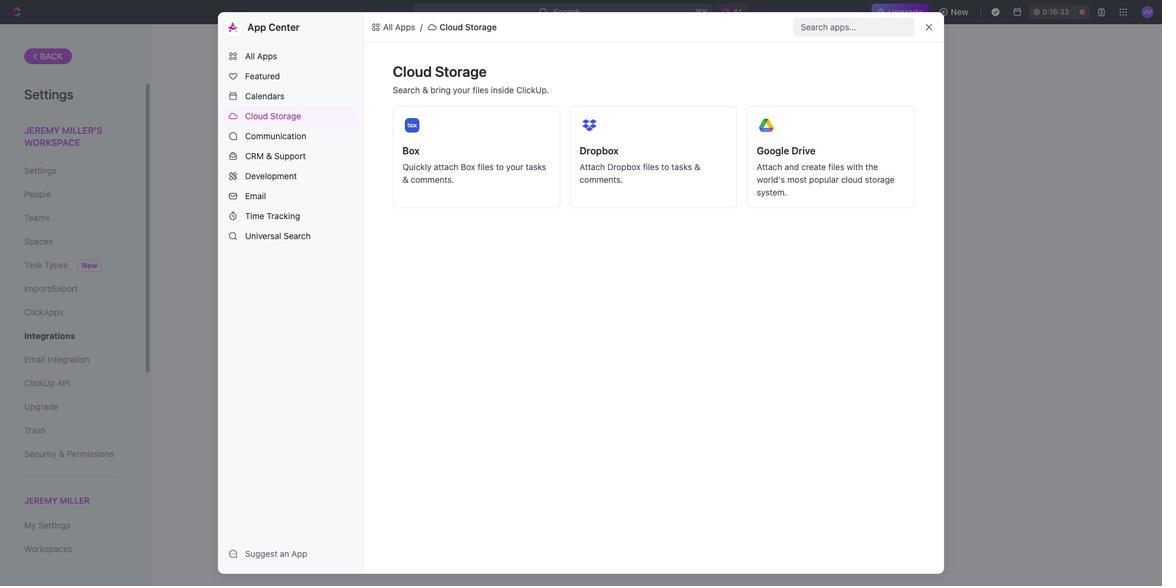 Task type: vqa. For each thing, say whether or not it's contained in the screenshot.
Files within the Cloud Storage Search & bring your files inside ClickUp.
yes



Task type: describe. For each thing, give the bounding box(es) containing it.
your inside the box quickly attach box files to your tasks & comments.
[[506, 162, 524, 172]]

spaces
[[24, 236, 53, 246]]

import/export link
[[24, 279, 121, 299]]

1 vertical spatial search
[[284, 231, 311, 241]]

0 vertical spatial settings
[[24, 87, 74, 102]]

bring
[[431, 85, 451, 95]]

quickly
[[403, 162, 432, 172]]

new inside button
[[951, 7, 969, 17]]

0:16:34
[[1043, 7, 1070, 16]]

center
[[269, 22, 300, 33]]

1 horizontal spatial box
[[461, 162, 476, 172]]

storage
[[866, 174, 895, 185]]

workspaces link
[[24, 539, 121, 560]]

create
[[802, 162, 827, 172]]

development
[[245, 171, 297, 181]]

back link
[[24, 48, 72, 64]]

calendars
[[245, 91, 285, 101]]

search...
[[554, 7, 588, 17]]

storage inside the cloud storage 'link'
[[270, 111, 301, 121]]

Search apps… field
[[801, 20, 910, 35]]

0 vertical spatial storage
[[466, 22, 497, 32]]

types
[[44, 260, 68, 270]]

crm & support link
[[223, 147, 359, 166]]

an
[[280, 549, 289, 559]]

app center
[[248, 22, 300, 33]]

with
[[847, 162, 864, 172]]

world's
[[757, 174, 786, 185]]

people
[[24, 189, 51, 199]]

settings element
[[0, 24, 151, 586]]

files inside dropbox attach dropbox files to tasks & comments.
[[643, 162, 659, 172]]

trash link
[[24, 420, 121, 441]]

1 horizontal spatial all
[[383, 22, 393, 32]]

system.
[[757, 187, 788, 197]]

uqoam image
[[371, 22, 381, 32]]

import/export
[[24, 283, 78, 294]]

back
[[40, 51, 63, 61]]

jeremy miller
[[24, 495, 90, 506]]

apps for the all apps link to the left
[[257, 51, 277, 61]]

universal search
[[245, 231, 311, 241]]

integration
[[47, 354, 90, 365]]

teams
[[24, 213, 50, 223]]

suggest
[[245, 549, 278, 559]]

security & permissions link
[[24, 444, 121, 465]]

& inside dropbox attach dropbox files to tasks & comments.
[[695, 162, 701, 172]]

all apps for the rightmost the all apps link
[[383, 22, 416, 32]]

0 horizontal spatial app
[[248, 22, 266, 33]]

0 horizontal spatial all apps link
[[223, 47, 359, 66]]

2 vertical spatial settings
[[38, 520, 71, 531]]

teams link
[[24, 208, 121, 228]]

cloud
[[842, 174, 863, 185]]

files inside the box quickly attach box files to your tasks & comments.
[[478, 162, 494, 172]]

email integration link
[[24, 349, 121, 370]]

jeremy miller's workspace
[[24, 125, 102, 147]]

0:16:34 button
[[1030, 5, 1090, 19]]

cloud storage inside 'link'
[[245, 111, 301, 121]]

tracking
[[267, 211, 300, 221]]

& inside the box quickly attach box files to your tasks & comments.
[[403, 174, 409, 185]]

& inside settings element
[[59, 449, 65, 459]]

my
[[24, 520, 36, 531]]

communication
[[245, 131, 306, 141]]

popular
[[810, 174, 839, 185]]

box quickly attach box files to your tasks & comments.
[[403, 145, 547, 185]]

drive
[[792, 145, 816, 156]]

calendars link
[[223, 87, 359, 106]]

1 horizontal spatial upgrade
[[889, 7, 923, 17]]

google
[[757, 145, 790, 156]]

the
[[866, 162, 879, 172]]

my settings link
[[24, 515, 121, 536]]

comments. inside the box quickly attach box files to your tasks & comments.
[[411, 174, 454, 185]]

0 vertical spatial upgrade link
[[872, 4, 930, 21]]

& inside cloud storage search & bring your files inside clickup.
[[423, 85, 428, 95]]

development link
[[223, 167, 359, 186]]

to inside the box quickly attach box files to your tasks & comments.
[[496, 162, 504, 172]]

cloud storage dialog
[[218, 12, 945, 574]]

suggest an app
[[245, 549, 307, 559]]



Task type: locate. For each thing, give the bounding box(es) containing it.
0 horizontal spatial email
[[24, 354, 45, 365]]

jeremy up workspace
[[24, 125, 60, 136]]

1 vertical spatial cloud
[[393, 63, 432, 80]]

attach inside google drive attach and create files with the world's most popular cloud storage system.
[[757, 162, 783, 172]]

0 horizontal spatial to
[[496, 162, 504, 172]]

and
[[785, 162, 800, 172]]

time
[[245, 211, 265, 221]]

settings link
[[24, 160, 121, 181]]

settings up people at the top of the page
[[24, 165, 57, 176]]

0 vertical spatial jeremy
[[24, 125, 60, 136]]

0 vertical spatial upgrade
[[889, 7, 923, 17]]

permissions
[[67, 449, 114, 459]]

files inside google drive attach and create files with the world's most popular cloud storage system.
[[829, 162, 845, 172]]

miller
[[60, 495, 90, 506]]

all apps for the all apps link to the left
[[245, 51, 277, 61]]

time tracking link
[[223, 207, 359, 226]]

all apps up featured
[[245, 51, 277, 61]]

storage inside cloud storage search & bring your files inside clickup.
[[435, 63, 487, 80]]

your
[[453, 85, 471, 95], [506, 162, 524, 172]]

clickup
[[24, 378, 55, 388]]

storage down calendars link
[[270, 111, 301, 121]]

box
[[403, 145, 420, 156], [461, 162, 476, 172]]

0 vertical spatial apps
[[395, 22, 416, 32]]

0 horizontal spatial attach
[[580, 162, 605, 172]]

2 horizontal spatial cloud
[[440, 22, 463, 32]]

miller's
[[62, 125, 102, 136]]

1 vertical spatial dropbox
[[608, 162, 641, 172]]

apps up featured
[[257, 51, 277, 61]]

1 horizontal spatial comments.
[[580, 174, 623, 185]]

1 horizontal spatial search
[[393, 85, 420, 95]]

1 vertical spatial all apps link
[[223, 47, 359, 66]]

all apps
[[383, 22, 416, 32], [245, 51, 277, 61]]

storage up "bring"
[[435, 63, 487, 80]]

1 vertical spatial settings
[[24, 165, 57, 176]]

upgrade link
[[872, 4, 930, 21], [24, 397, 121, 417]]

crm & support
[[245, 151, 306, 161]]

storage right uqoam image
[[466, 22, 497, 32]]

comments. inside dropbox attach dropbox files to tasks & comments.
[[580, 174, 623, 185]]

all up featured
[[245, 51, 255, 61]]

uqoam image
[[428, 22, 437, 32]]

1 horizontal spatial tasks
[[672, 162, 692, 172]]

email link
[[223, 187, 359, 206]]

cloud down calendars
[[245, 111, 268, 121]]

0 horizontal spatial tasks
[[526, 162, 547, 172]]

1 horizontal spatial cloud storage
[[440, 22, 497, 32]]

1 horizontal spatial email
[[245, 191, 266, 201]]

0 vertical spatial cloud
[[440, 22, 463, 32]]

cloud up "bring"
[[393, 63, 432, 80]]

email
[[245, 191, 266, 201], [24, 354, 45, 365]]

2 tasks from the left
[[672, 162, 692, 172]]

1 vertical spatial new
[[82, 261, 97, 270]]

box right attach
[[461, 162, 476, 172]]

settings down back 'link'
[[24, 87, 74, 102]]

1 horizontal spatial app
[[292, 549, 307, 559]]

support
[[275, 151, 306, 161]]

cloud
[[440, 22, 463, 32], [393, 63, 432, 80], [245, 111, 268, 121]]

0 horizontal spatial cloud storage
[[245, 111, 301, 121]]

apps for the rightmost the all apps link
[[395, 22, 416, 32]]

1 vertical spatial cloud storage
[[245, 111, 301, 121]]

workspace
[[24, 137, 80, 147]]

cloud inside 'link'
[[245, 111, 268, 121]]

spaces link
[[24, 231, 121, 252]]

1 vertical spatial upgrade link
[[24, 397, 121, 417]]

1 vertical spatial app
[[292, 549, 307, 559]]

2 vertical spatial cloud
[[245, 111, 268, 121]]

clickup.
[[517, 85, 549, 95]]

dropbox
[[580, 145, 619, 156], [608, 162, 641, 172]]

0 horizontal spatial comments.
[[411, 174, 454, 185]]

2 jeremy from the top
[[24, 495, 58, 506]]

1 horizontal spatial apps
[[395, 22, 416, 32]]

all apps link up featured link
[[223, 47, 359, 66]]

jeremy inside jeremy miller's workspace
[[24, 125, 60, 136]]

0 vertical spatial new
[[951, 7, 969, 17]]

app
[[248, 22, 266, 33], [292, 549, 307, 559]]

1 horizontal spatial upgrade link
[[872, 4, 930, 21]]

attach
[[434, 162, 459, 172]]

1 horizontal spatial attach
[[757, 162, 783, 172]]

upgrade inside settings element
[[24, 402, 58, 412]]

your inside cloud storage search & bring your files inside clickup.
[[453, 85, 471, 95]]

new button
[[934, 2, 976, 22]]

attach inside dropbox attach dropbox files to tasks & comments.
[[580, 162, 605, 172]]

upgrade
[[889, 7, 923, 17], [24, 402, 58, 412]]

email inside settings element
[[24, 354, 45, 365]]

2 vertical spatial storage
[[270, 111, 301, 121]]

0 vertical spatial dropbox
[[580, 145, 619, 156]]

cloud storage right uqoam image
[[440, 22, 497, 32]]

2 attach from the left
[[757, 162, 783, 172]]

1 vertical spatial all apps
[[245, 51, 277, 61]]

new inside settings element
[[82, 261, 97, 270]]

tasks inside the box quickly attach box files to your tasks & comments.
[[526, 162, 547, 172]]

email inside cloud storage dialog
[[245, 191, 266, 201]]

app left center
[[248, 22, 266, 33]]

email for email integration
[[24, 354, 45, 365]]

email for email
[[245, 191, 266, 201]]

integrations link
[[24, 326, 121, 346]]

&
[[423, 85, 428, 95], [266, 151, 272, 161], [695, 162, 701, 172], [403, 174, 409, 185], [59, 449, 65, 459]]

suggest an app button
[[223, 544, 359, 564]]

0 horizontal spatial cloud
[[245, 111, 268, 121]]

search down time tracking link
[[284, 231, 311, 241]]

files inside cloud storage search & bring your files inside clickup.
[[473, 85, 489, 95]]

email integration
[[24, 354, 90, 365]]

0 horizontal spatial search
[[284, 231, 311, 241]]

workspaces
[[24, 544, 72, 554]]

tasks inside dropbox attach dropbox files to tasks & comments.
[[672, 162, 692, 172]]

search left "bring"
[[393, 85, 420, 95]]

api
[[57, 378, 70, 388]]

files
[[473, 85, 489, 95], [478, 162, 494, 172], [643, 162, 659, 172], [829, 162, 845, 172]]

1 comments. from the left
[[411, 174, 454, 185]]

jeremy for jeremy miller's workspace
[[24, 125, 60, 136]]

0 horizontal spatial all apps
[[245, 51, 277, 61]]

1 vertical spatial box
[[461, 162, 476, 172]]

dropbox attach dropbox files to tasks & comments.
[[580, 145, 701, 185]]

to inside dropbox attach dropbox files to tasks & comments.
[[662, 162, 670, 172]]

apps left the /
[[395, 22, 416, 32]]

upgrade left new button
[[889, 7, 923, 17]]

0 vertical spatial all apps link
[[369, 20, 418, 35]]

1 vertical spatial your
[[506, 162, 524, 172]]

2 comments. from the left
[[580, 174, 623, 185]]

1 tasks from the left
[[526, 162, 547, 172]]

1 jeremy from the top
[[24, 125, 60, 136]]

search inside cloud storage search & bring your files inside clickup.
[[393, 85, 420, 95]]

0 horizontal spatial upgrade
[[24, 402, 58, 412]]

⌘k
[[696, 7, 709, 17]]

people link
[[24, 184, 121, 205]]

settings right my
[[38, 520, 71, 531]]

1 horizontal spatial to
[[662, 162, 670, 172]]

/
[[420, 22, 423, 32]]

upgrade link up trash link
[[24, 397, 121, 417]]

integrations
[[24, 331, 75, 341]]

0 horizontal spatial new
[[82, 261, 97, 270]]

my settings
[[24, 520, 71, 531]]

upgrade link left new button
[[872, 4, 930, 21]]

1 vertical spatial email
[[24, 354, 45, 365]]

0 vertical spatial cloud storage
[[440, 22, 497, 32]]

clickapps
[[24, 307, 64, 317]]

1 attach from the left
[[580, 162, 605, 172]]

app inside button
[[292, 549, 307, 559]]

cloud storage link
[[223, 107, 359, 126]]

security
[[24, 449, 56, 459]]

clickapps link
[[24, 302, 121, 323]]

to
[[496, 162, 504, 172], [662, 162, 670, 172]]

1 to from the left
[[496, 162, 504, 172]]

cloud right uqoam image
[[440, 22, 463, 32]]

google drive attach and create files with the world's most popular cloud storage system.
[[757, 145, 895, 197]]

inside
[[491, 85, 514, 95]]

jeremy up my settings
[[24, 495, 58, 506]]

all apps left the /
[[383, 22, 416, 32]]

cloud storage
[[440, 22, 497, 32], [245, 111, 301, 121]]

trash
[[24, 425, 46, 435]]

crm
[[245, 151, 264, 161]]

1 horizontal spatial all apps
[[383, 22, 416, 32]]

settings
[[24, 87, 74, 102], [24, 165, 57, 176], [38, 520, 71, 531]]

1 horizontal spatial your
[[506, 162, 524, 172]]

box up quickly
[[403, 145, 420, 156]]

apps
[[395, 22, 416, 32], [257, 51, 277, 61]]

1 horizontal spatial all apps link
[[369, 20, 418, 35]]

1 vertical spatial all
[[245, 51, 255, 61]]

0 horizontal spatial your
[[453, 85, 471, 95]]

2 to from the left
[[662, 162, 670, 172]]

featured link
[[223, 67, 359, 86]]

0 horizontal spatial apps
[[257, 51, 277, 61]]

jeremy for jeremy miller
[[24, 495, 58, 506]]

communication link
[[223, 127, 359, 146]]

0 vertical spatial all apps
[[383, 22, 416, 32]]

0 vertical spatial your
[[453, 85, 471, 95]]

task
[[24, 260, 42, 270]]

1 vertical spatial apps
[[257, 51, 277, 61]]

cloud storage up the communication
[[245, 111, 301, 121]]

all apps link left the /
[[369, 20, 418, 35]]

1 horizontal spatial new
[[951, 7, 969, 17]]

tasks
[[526, 162, 547, 172], [672, 162, 692, 172]]

universal search link
[[223, 226, 359, 246]]

app right an
[[292, 549, 307, 559]]

0 vertical spatial email
[[245, 191, 266, 201]]

attach
[[580, 162, 605, 172], [757, 162, 783, 172]]

cloud storage search & bring your files inside clickup.
[[393, 63, 549, 95]]

clickup api
[[24, 378, 70, 388]]

0 horizontal spatial box
[[403, 145, 420, 156]]

1 vertical spatial upgrade
[[24, 402, 58, 412]]

0 vertical spatial app
[[248, 22, 266, 33]]

email up the time
[[245, 191, 266, 201]]

security & permissions
[[24, 449, 114, 459]]

universal
[[245, 231, 281, 241]]

time tracking
[[245, 211, 300, 221]]

most
[[788, 174, 807, 185]]

all apps link
[[369, 20, 418, 35], [223, 47, 359, 66]]

1 horizontal spatial cloud
[[393, 63, 432, 80]]

0 horizontal spatial all
[[245, 51, 255, 61]]

task types
[[24, 260, 68, 270]]

clickup api link
[[24, 373, 121, 394]]

featured
[[245, 71, 280, 81]]

0 vertical spatial all
[[383, 22, 393, 32]]

all right uqoam icon
[[383, 22, 393, 32]]

0 horizontal spatial upgrade link
[[24, 397, 121, 417]]

0 vertical spatial search
[[393, 85, 420, 95]]

cloud inside cloud storage search & bring your files inside clickup.
[[393, 63, 432, 80]]

1 vertical spatial storage
[[435, 63, 487, 80]]

0 vertical spatial box
[[403, 145, 420, 156]]

1 vertical spatial jeremy
[[24, 495, 58, 506]]

upgrade down clickup
[[24, 402, 58, 412]]

email up clickup
[[24, 354, 45, 365]]



